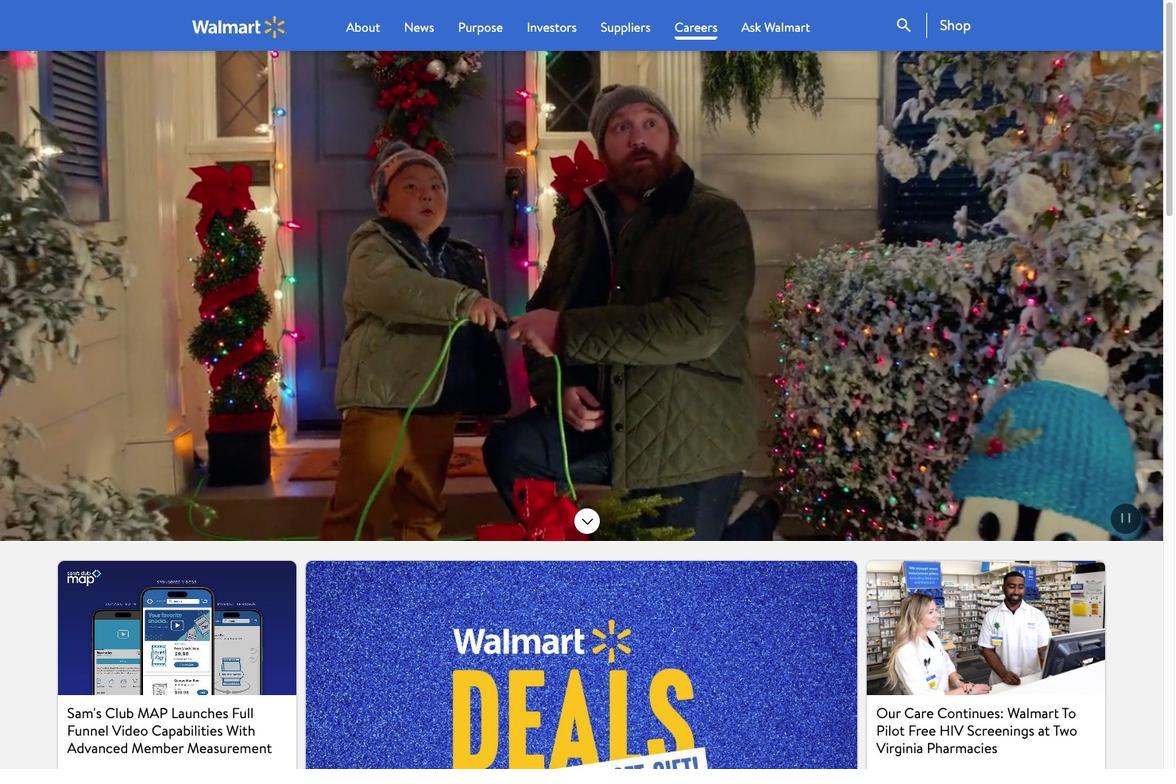 Task type: locate. For each thing, give the bounding box(es) containing it.
don't claus a scene, get last-minute gifts at walmart image
[[306, 561, 857, 769]]

virginia
[[876, 738, 923, 758]]

1 vertical spatial walmart
[[1008, 703, 1059, 723]]

about button
[[346, 17, 380, 37]]

ask walmart link
[[742, 17, 810, 37]]

our care continues: walmart to pilot free hiv screenings at two virginia pharmacies
[[876, 703, 1078, 758]]

with
[[226, 721, 255, 741]]

full
[[232, 703, 254, 723]]

ask
[[742, 18, 761, 36]]

purpose
[[458, 18, 503, 36]]

club
[[105, 703, 134, 723]]

investors button
[[527, 17, 577, 37]]

about
[[346, 18, 380, 36]]

news button
[[404, 17, 434, 37]]

video
[[112, 721, 148, 741]]

shop
[[940, 15, 971, 35]]

walmart right ask
[[764, 18, 810, 36]]

home image
[[192, 15, 287, 38]]

member
[[132, 738, 184, 758]]

funnel
[[67, 721, 109, 741]]

launches
[[171, 703, 228, 723]]

careers
[[675, 18, 718, 36]]

walmart left to
[[1008, 703, 1059, 723]]

investors
[[527, 18, 577, 36]]

1 horizontal spatial walmart
[[1008, 703, 1059, 723]]

map
[[137, 703, 168, 723]]

search
[[895, 16, 914, 35]]

our
[[876, 703, 901, 723]]

capabilities
[[152, 721, 223, 741]]

measurement
[[187, 738, 272, 758]]

0 horizontal spatial walmart
[[764, 18, 810, 36]]

sam's club map launches full funnel video capabilities with advanced member measurement
[[67, 703, 272, 758]]

at
[[1038, 721, 1050, 741]]

sam's club map launches full funnel video capabilities with advanced member measurement link
[[58, 561, 296, 769]]

hiv
[[940, 721, 964, 741]]

walmart
[[764, 18, 810, 36], [1008, 703, 1059, 723]]

careers link
[[675, 17, 718, 40]]



Task type: describe. For each thing, give the bounding box(es) containing it.
news
[[404, 18, 434, 36]]

sam's
[[67, 703, 102, 723]]

0 vertical spatial walmart
[[764, 18, 810, 36]]

to
[[1062, 703, 1076, 723]]

suppliers button
[[601, 17, 651, 37]]

ask walmart
[[742, 18, 810, 36]]

continues:
[[937, 703, 1004, 723]]

screenings
[[967, 721, 1035, 741]]

advanced
[[67, 738, 128, 758]]

free
[[908, 721, 936, 741]]

suppliers
[[601, 18, 651, 36]]

purpose button
[[458, 17, 503, 37]]

two
[[1053, 721, 1078, 741]]

our care continues: walmart to pilot free hiv screenings at two virginia pharmacies link
[[867, 561, 1106, 769]]

walmart inside our care continues: walmart to pilot free hiv screenings at two virginia pharmacies
[[1008, 703, 1059, 723]]

shop link
[[926, 13, 971, 38]]

pharmacies
[[927, 738, 998, 758]]

pilot
[[876, 721, 905, 741]]

care
[[904, 703, 934, 723]]



Task type: vqa. For each thing, say whether or not it's contained in the screenshot.
the rightmost items
no



